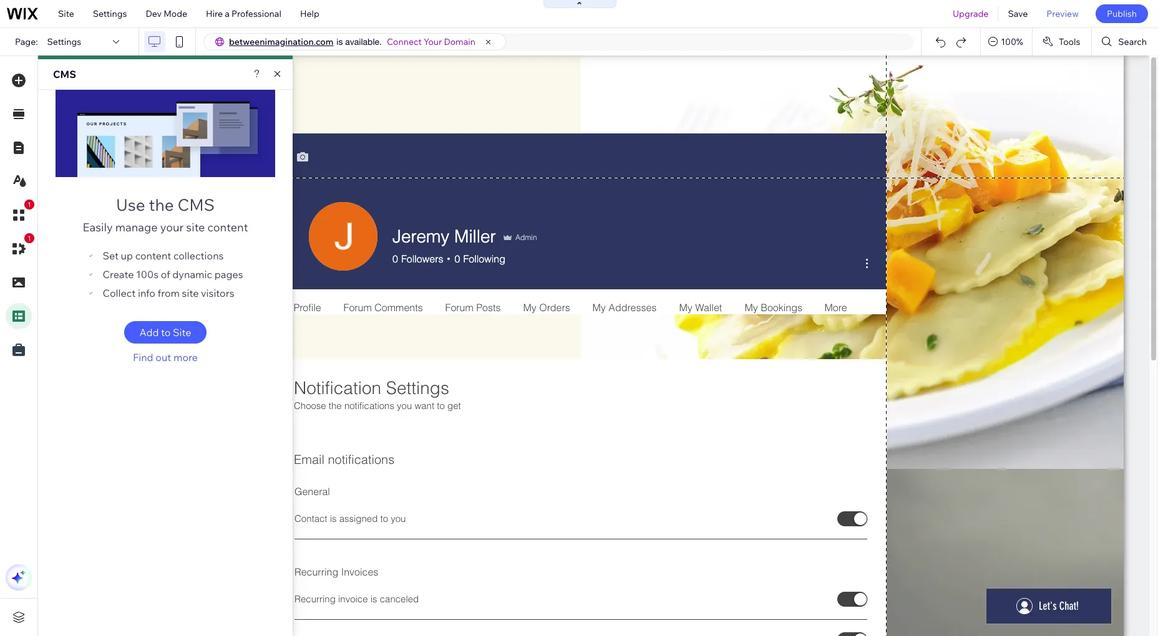 Task type: describe. For each thing, give the bounding box(es) containing it.
content inside use the cms easily manage your site content
[[208, 220, 248, 235]]

set
[[103, 250, 119, 262]]

publish button
[[1096, 4, 1148, 23]]

preview
[[1047, 8, 1079, 19]]

manage
[[115, 220, 158, 235]]

hire
[[206, 8, 223, 19]]

collect
[[103, 287, 136, 300]]

create
[[103, 268, 134, 281]]

dynamic
[[172, 268, 212, 281]]

easily
[[83, 220, 113, 235]]

save button
[[999, 0, 1037, 27]]

help
[[300, 8, 319, 19]]

0 horizontal spatial settings
[[47, 36, 81, 47]]

collect info from site visitors
[[103, 287, 234, 300]]

0 horizontal spatial cms
[[53, 68, 76, 81]]

100s
[[136, 268, 159, 281]]

to
[[161, 326, 171, 339]]

publish
[[1107, 8, 1137, 19]]

your
[[160, 220, 184, 235]]

2 1 button from the top
[[6, 233, 34, 262]]

1 1 button from the top
[[6, 200, 34, 228]]

the
[[149, 195, 174, 215]]

of
[[161, 268, 170, 281]]

domain
[[444, 36, 476, 47]]

is available. connect your domain
[[337, 36, 476, 47]]

100%
[[1001, 36, 1023, 47]]

site inside add to site button
[[173, 326, 191, 339]]

add to site
[[139, 326, 191, 339]]

from
[[158, 287, 180, 300]]

dev
[[146, 8, 162, 19]]

upgrade
[[953, 8, 989, 19]]

a
[[225, 8, 230, 19]]

is
[[337, 37, 343, 47]]

info
[[138, 287, 155, 300]]

1 for first 1 button
[[27, 201, 31, 208]]

connect
[[387, 36, 422, 47]]



Task type: locate. For each thing, give the bounding box(es) containing it.
find
[[133, 351, 153, 364]]

site down dynamic at left
[[182, 287, 199, 300]]

pages
[[214, 268, 243, 281]]

2 1 from the top
[[27, 235, 31, 242]]

content up 100s
[[135, 250, 171, 262]]

up
[[121, 250, 133, 262]]

mode
[[164, 8, 187, 19]]

search
[[1119, 36, 1147, 47]]

cms inside use the cms easily manage your site content
[[178, 195, 215, 215]]

dev mode
[[146, 8, 187, 19]]

1 horizontal spatial settings
[[93, 8, 127, 19]]

tools
[[1059, 36, 1081, 47]]

0 vertical spatial cms
[[53, 68, 76, 81]]

save
[[1008, 8, 1028, 19]]

1 vertical spatial site
[[173, 326, 191, 339]]

0 vertical spatial settings
[[93, 8, 127, 19]]

out
[[156, 351, 171, 364]]

0 vertical spatial content
[[208, 220, 248, 235]]

site
[[58, 8, 74, 19], [173, 326, 191, 339]]

more
[[173, 351, 198, 364]]

settings
[[93, 8, 127, 19], [47, 36, 81, 47]]

1 vertical spatial 1
[[27, 235, 31, 242]]

use
[[116, 195, 145, 215]]

visitors
[[201, 287, 234, 300]]

1 vertical spatial settings
[[47, 36, 81, 47]]

100% button
[[981, 28, 1032, 56]]

1 button
[[6, 200, 34, 228], [6, 233, 34, 262]]

find out more
[[133, 351, 198, 364]]

1 vertical spatial content
[[135, 250, 171, 262]]

site right 'your'
[[186, 220, 205, 235]]

1 for 2nd 1 button from the top of the page
[[27, 235, 31, 242]]

1
[[27, 201, 31, 208], [27, 235, 31, 242]]

content
[[208, 220, 248, 235], [135, 250, 171, 262]]

0 vertical spatial 1 button
[[6, 200, 34, 228]]

0 vertical spatial site
[[186, 220, 205, 235]]

collections
[[173, 250, 224, 262]]

0 vertical spatial site
[[58, 8, 74, 19]]

cms
[[53, 68, 76, 81], [178, 195, 215, 215]]

professional
[[232, 8, 281, 19]]

set up content collections
[[103, 250, 224, 262]]

site
[[186, 220, 205, 235], [182, 287, 199, 300]]

betweenimagination.com
[[229, 36, 334, 47]]

hire a professional
[[206, 8, 281, 19]]

1 vertical spatial 1 button
[[6, 233, 34, 262]]

add to site button
[[124, 321, 207, 344]]

available.
[[345, 37, 382, 47]]

use the cms easily manage your site content
[[83, 195, 248, 235]]

0 horizontal spatial content
[[135, 250, 171, 262]]

1 horizontal spatial content
[[208, 220, 248, 235]]

create 100s of dynamic pages
[[103, 268, 243, 281]]

1 vertical spatial cms
[[178, 195, 215, 215]]

0 vertical spatial 1
[[27, 201, 31, 208]]

site inside use the cms easily manage your site content
[[186, 220, 205, 235]]

0 horizontal spatial site
[[58, 8, 74, 19]]

add
[[139, 326, 159, 339]]

tools button
[[1033, 28, 1092, 56]]

1 vertical spatial site
[[182, 287, 199, 300]]

find out more button
[[124, 351, 207, 364]]

search button
[[1092, 28, 1158, 56]]

1 1 from the top
[[27, 201, 31, 208]]

preview button
[[1037, 0, 1088, 27]]

1 horizontal spatial cms
[[178, 195, 215, 215]]

content up collections
[[208, 220, 248, 235]]

your
[[424, 36, 442, 47]]

1 horizontal spatial site
[[173, 326, 191, 339]]



Task type: vqa. For each thing, say whether or not it's contained in the screenshot.
Add
yes



